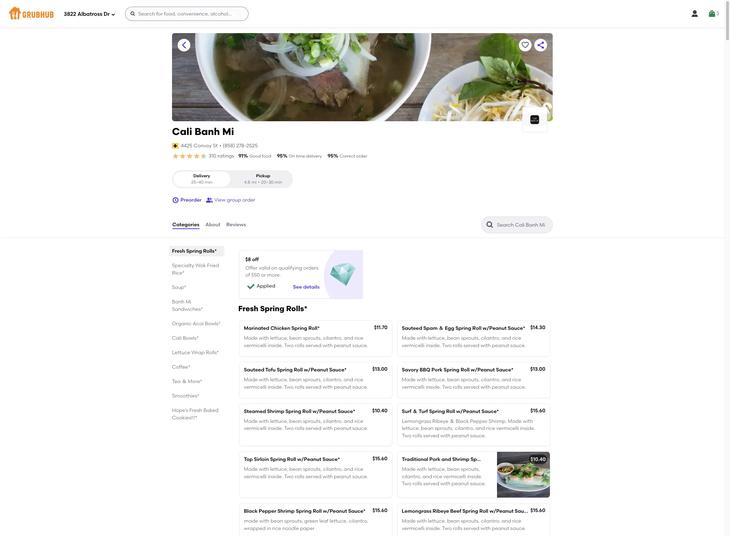 Task type: vqa. For each thing, say whether or not it's contained in the screenshot.
Prig Khing image
no



Task type: describe. For each thing, give the bounding box(es) containing it.
rolls for traditional pork and shrimp spring roll w/peanut sauce*
[[413, 481, 422, 487]]

surf ＆ turf spring roll w/peanut sauce*
[[402, 409, 499, 415]]

paper
[[300, 526, 315, 532]]

ribeye for beef
[[433, 508, 449, 514]]

inside. for traditional pork and shrimp spring roll w/peanut sauce*
[[467, 474, 483, 480]]

rice for top sirloin spring roll w/peanut sauce*
[[355, 467, 363, 473]]

share icon image
[[537, 41, 545, 49]]

svg image inside 3 button
[[708, 10, 716, 18]]

ribeye for ＆
[[432, 419, 449, 425]]

and for traditional pork and shrimp spring roll w/peanut sauce*
[[423, 474, 432, 480]]

made for sauteed tofu spring roll w/peanut sauce*
[[244, 377, 258, 383]]

categories
[[172, 222, 199, 228]]

cilantro, for savory bbq pork spring roll w/peanut sauce*
[[481, 377, 501, 383]]

cali for cali banh mi
[[172, 126, 192, 138]]

rolls for sauteed spam ＆ egg spring roll w/peanut sauce*
[[453, 343, 462, 349]]

group
[[227, 197, 241, 203]]

278-
[[236, 143, 246, 149]]

cilantro, for sauteed spam ＆ egg spring roll w/peanut sauce*
[[481, 335, 501, 341]]

sprouts, for steamed shrimp spring roll w/peanut sauce*
[[303, 419, 322, 425]]

and for savory bbq pork spring roll w/peanut sauce*
[[502, 377, 511, 383]]

view
[[214, 197, 226, 203]]

served for top sirloin spring roll w/peanut sauce*
[[306, 474, 322, 480]]

rice for marinated chicken spring roll*
[[355, 335, 363, 341]]

310 ratings
[[209, 153, 234, 159]]

sauteed for sauteed spam ＆ egg spring roll w/peanut sauce*
[[402, 325, 422, 331]]

rice for sauteed tofu spring roll w/peanut sauce*
[[355, 377, 363, 383]]

in
[[267, 526, 271, 532]]

vermicelli for savory bbq pork spring roll w/peanut sauce*
[[402, 384, 425, 390]]

order inside view group order button
[[242, 197, 255, 203]]

rice for traditional pork and shrimp spring roll w/peanut sauce*
[[433, 474, 442, 480]]

sauteed for sauteed tofu spring roll w/peanut sauce*
[[244, 367, 264, 373]]

rice*
[[172, 270, 185, 276]]

made with lettuce, bean sprouts, cilantro, and rice vermicelli inside. two rolls served with peanut sauce. for ribeye
[[402, 518, 526, 532]]

1 horizontal spatial fresh spring rolls*
[[238, 304, 308, 313]]

wrapped
[[244, 526, 266, 532]]

of
[[245, 272, 250, 278]]

turf
[[419, 409, 428, 415]]

2525
[[246, 143, 258, 149]]

save this restaurant image
[[521, 41, 530, 49]]

cilantro, inside the made with bean sprouts, green leaf lettuce, cilantro, wrapped in rice noodle paper
[[349, 518, 368, 524]]

3822 albatross dr
[[64, 11, 110, 17]]

sauteed spam ＆ egg spring roll w/peanut sauce*
[[402, 325, 525, 331]]

good food
[[249, 154, 271, 159]]

peanut for steamed shrimp spring roll w/peanut sauce*
[[334, 426, 351, 432]]

and for top sirloin spring roll w/peanut sauce*
[[344, 467, 353, 473]]

steamed shrimp spring roll w/peanut sauce*
[[244, 409, 355, 415]]

lettuce wrap rolls*
[[172, 350, 219, 356]]

leaf
[[319, 518, 328, 524]]

st
[[213, 143, 218, 149]]

tea ＆ more*
[[172, 379, 202, 385]]

cali banh mi
[[172, 126, 234, 138]]

0 vertical spatial •
[[220, 143, 221, 149]]

sprouts, inside lemongrass ribeye ＆ black pepper shrimp.  made with lettuce, bean sprouts, cilantro, and rice vermicelli inside. two rolls served with peanut sauce.
[[435, 426, 454, 432]]

cali for cali bowls*
[[172, 335, 182, 341]]

sprouts, for sauteed spam ＆ egg spring roll w/peanut sauce*
[[461, 335, 480, 341]]

lettuce, inside lemongrass ribeye ＆ black pepper shrimp.  made with lettuce, bean sprouts, cilantro, and rice vermicelli inside. two rolls served with peanut sauce.
[[402, 426, 420, 432]]

beef
[[450, 508, 461, 514]]

albatross
[[77, 11, 102, 17]]

$15.60 for black pepper shrimp spring roll w/peanut sauce*
[[373, 508, 388, 514]]

ratings
[[218, 153, 234, 159]]

rolls for lemongrass ribeye beef spring roll w/peanut sauce*
[[453, 526, 462, 532]]

0 horizontal spatial bowls*
[[183, 335, 199, 341]]

$14.30
[[530, 325, 545, 331]]

lettuce, for sauteed tofu spring roll w/peanut sauce*
[[270, 377, 288, 383]]

spam
[[424, 325, 438, 331]]

made for savory bbq pork spring roll w/peanut sauce*
[[402, 377, 416, 383]]

2 horizontal spatial fresh
[[238, 304, 258, 313]]

sauce. for marinated chicken spring roll*
[[352, 343, 368, 349]]

1 vertical spatial rolls*
[[286, 304, 308, 313]]

served for savory bbq pork spring roll w/peanut sauce*
[[464, 384, 480, 390]]

delivery
[[193, 174, 210, 179]]

organic acai bowls*
[[172, 321, 221, 327]]

20–30
[[261, 180, 274, 185]]

lettuce, for traditional pork and shrimp spring roll w/peanut sauce*
[[428, 467, 446, 473]]

two for marinated chicken spring roll*
[[284, 343, 294, 349]]

two inside lemongrass ribeye ＆ black pepper shrimp.  made with lettuce, bean sprouts, cilantro, and rice vermicelli inside. two rolls served with peanut sauce.
[[402, 433, 412, 439]]

made for sauteed spam ＆ egg spring roll w/peanut sauce*
[[402, 335, 416, 341]]

made with lettuce, bean sprouts, cilantro, and rice vermicelli inside. two rolls served with peanut sauce. for chicken
[[244, 335, 368, 349]]

view group order button
[[206, 194, 255, 207]]

made with bean sprouts, green leaf lettuce, cilantro, wrapped in rice noodle paper
[[244, 518, 368, 532]]

hope's fresh baked cookies!!!* tab
[[172, 407, 221, 422]]

peanut for lemongrass ribeye beef spring roll w/peanut sauce*
[[492, 526, 509, 532]]

cilantro, for steamed shrimp spring roll w/peanut sauce*
[[323, 419, 343, 425]]

tea ＆ more* tab
[[172, 378, 221, 385]]

rolls inside lemongrass ribeye ＆ black pepper shrimp.  made with lettuce, bean sprouts, cilantro, and rice vermicelli inside. two rolls served with peanut sauce.
[[413, 433, 422, 439]]

organic
[[172, 321, 192, 327]]

0 horizontal spatial pepper
[[259, 508, 276, 514]]

see details
[[293, 284, 320, 290]]

lemongrass for lemongrass ribeye beef spring roll w/peanut sauce*
[[402, 508, 432, 514]]

and for marinated chicken spring roll*
[[344, 335, 353, 341]]

tofu
[[265, 367, 276, 373]]

4425 convoy st
[[181, 143, 218, 149]]

noodle
[[282, 526, 299, 532]]

peanut inside lemongrass ribeye ＆ black pepper shrimp.  made with lettuce, bean sprouts, cilantro, and rice vermicelli inside. two rolls served with peanut sauce.
[[452, 433, 469, 439]]

rice inside lemongrass ribeye ＆ black pepper shrimp.  made with lettuce, bean sprouts, cilantro, and rice vermicelli inside. two rolls served with peanut sauce.
[[486, 426, 495, 432]]

lettuce wrap rolls* tab
[[172, 349, 221, 357]]

food
[[262, 154, 271, 159]]

soup*
[[172, 285, 186, 291]]

savory bbq pork spring roll w/peanut sauce*
[[402, 367, 514, 373]]

specialty
[[172, 263, 194, 269]]

fried
[[207, 263, 219, 269]]

bean for steamed shrimp spring roll w/peanut sauce*
[[289, 419, 302, 425]]

more.
[[267, 272, 281, 278]]

bean for marinated chicken spring roll*
[[289, 335, 302, 341]]

and for sauteed spam ＆ egg spring roll w/peanut sauce*
[[502, 335, 511, 341]]

cookies!!!*
[[172, 415, 197, 421]]

acai
[[193, 321, 204, 327]]

two for lemongrass ribeye beef spring roll w/peanut sauce*
[[442, 526, 452, 532]]

Search Cali Banh Mi search field
[[496, 222, 550, 229]]

bean inside lemongrass ribeye ＆ black pepper shrimp.  made with lettuce, bean sprouts, cilantro, and rice vermicelli inside. two rolls served with peanut sauce.
[[421, 426, 434, 432]]

0 vertical spatial pork
[[432, 367, 443, 373]]

sauteed tofu spring roll w/peanut sauce*
[[244, 367, 347, 373]]

cali bowls* tab
[[172, 335, 221, 342]]

bean for traditional pork and shrimp spring roll w/peanut sauce*
[[447, 467, 460, 473]]

0 vertical spatial banh
[[195, 126, 220, 138]]

promo image
[[330, 262, 356, 288]]

about
[[205, 222, 220, 228]]

1 vertical spatial $10.40
[[531, 457, 546, 463]]

delivery
[[306, 154, 322, 159]]

1 horizontal spatial order
[[356, 154, 367, 159]]

sauce. for sauteed tofu spring roll w/peanut sauce*
[[352, 384, 368, 390]]

cilantro, for marinated chicken spring roll*
[[323, 335, 343, 341]]

specialty wok fried rice* tab
[[172, 262, 221, 277]]

top sirloin spring roll w/peanut sauce*
[[244, 457, 340, 463]]

cilantro, for sauteed tofu spring roll w/peanut sauce*
[[323, 377, 343, 383]]

0 vertical spatial bowls*
[[205, 321, 221, 327]]

made inside lemongrass ribeye ＆ black pepper shrimp.  made with lettuce, bean sprouts, cilantro, and rice vermicelli inside. two rolls served with peanut sauce.
[[508, 419, 522, 425]]

• inside pickup 4.8 mi • 20–30 min
[[258, 180, 260, 185]]

$15.60 for top sirloin spring roll w/peanut sauce*
[[373, 456, 388, 462]]

sauce. inside lemongrass ribeye ＆ black pepper shrimp.  made with lettuce, bean sprouts, cilantro, and rice vermicelli inside. two rolls served with peanut sauce.
[[470, 433, 486, 439]]

sprouts, for traditional pork and shrimp spring roll w/peanut sauce*
[[461, 467, 480, 473]]

95 for on time delivery
[[277, 153, 283, 159]]

3 button
[[708, 7, 719, 20]]

rolls for top sirloin spring roll w/peanut sauce*
[[295, 474, 304, 480]]

inside. for top sirloin spring roll w/peanut sauce*
[[268, 474, 283, 480]]

sprouts, for sauteed tofu spring roll w/peanut sauce*
[[303, 377, 322, 383]]

search icon image
[[486, 221, 494, 229]]

vermicelli for lemongrass ribeye beef spring roll w/peanut sauce*
[[402, 526, 425, 532]]

two for sauteed spam ＆ egg spring roll w/peanut sauce*
[[442, 343, 452, 349]]

rice for savory bbq pork spring roll w/peanut sauce*
[[512, 377, 521, 383]]

sauce. for lemongrass ribeye beef spring roll w/peanut sauce*
[[510, 526, 526, 532]]

rice for steamed shrimp spring roll w/peanut sauce*
[[355, 419, 363, 425]]

bbq
[[420, 367, 430, 373]]

lettuce, for marinated chicken spring roll*
[[270, 335, 288, 341]]

made with lettuce, bean sprouts, cilantro, and rice vermicelli inside. two rolls served with peanut sauce. for sirloin
[[244, 467, 368, 480]]

peanut for marinated chicken spring roll*
[[334, 343, 351, 349]]

preorder
[[181, 197, 202, 203]]

see
[[293, 284, 302, 290]]

made with lettuce, bean sprouts, cilantro, and rice vermicelli inside. two rolls served with peanut sauce. for shrimp
[[244, 419, 368, 432]]

more*
[[188, 379, 202, 385]]

caret left icon image
[[180, 41, 188, 49]]

bean inside the made with bean sprouts, green leaf lettuce, cilantro, wrapped in rice noodle paper
[[271, 518, 283, 524]]

offer
[[245, 265, 258, 271]]

fresh inside 'tab'
[[172, 248, 185, 254]]

wok
[[195, 263, 206, 269]]

peanut for traditional pork and shrimp spring roll w/peanut sauce*
[[452, 481, 469, 487]]

(858)
[[223, 143, 235, 149]]

served for steamed shrimp spring roll w/peanut sauce*
[[306, 426, 322, 432]]

(858) 278-2525 button
[[223, 142, 258, 149]]

mi inside banh mi sandwiches*
[[186, 299, 191, 305]]

off
[[252, 257, 259, 263]]

sauce. for savory bbq pork spring roll w/peanut sauce*
[[510, 384, 526, 390]]

bean for lemongrass ribeye beef spring roll w/peanut sauce*
[[447, 518, 460, 524]]

served for traditional pork and shrimp spring roll w/peanut sauce*
[[423, 481, 439, 487]]

$11.70
[[374, 325, 388, 331]]

310
[[209, 153, 216, 159]]

fresh inside hope's fresh baked cookies!!!*
[[189, 408, 202, 414]]

dr
[[104, 11, 110, 17]]

1 vertical spatial pork
[[429, 457, 440, 463]]



Task type: locate. For each thing, give the bounding box(es) containing it.
served down top sirloin spring roll w/peanut sauce*
[[306, 474, 322, 480]]

wrap
[[192, 350, 205, 356]]

rolls down savory bbq pork spring roll w/peanut sauce*
[[453, 384, 462, 390]]

rolls* inside tab
[[206, 350, 219, 356]]

cilantro,
[[323, 335, 343, 341], [481, 335, 501, 341], [323, 377, 343, 383], [481, 377, 501, 383], [323, 419, 343, 425], [455, 426, 474, 432], [323, 467, 343, 473], [402, 474, 422, 480], [349, 518, 368, 524], [481, 518, 501, 524]]

sprouts, for marinated chicken spring roll*
[[303, 335, 322, 341]]

about button
[[205, 212, 221, 238]]

soup* tab
[[172, 284, 221, 291]]

surf
[[402, 409, 412, 415]]

served for sauteed spam ＆ egg spring roll w/peanut sauce*
[[464, 343, 480, 349]]

1 horizontal spatial fresh
[[189, 408, 202, 414]]

traditional pork and shrimp spring roll w/peanut sauce* image
[[497, 452, 550, 498]]

reviews
[[226, 222, 246, 228]]

black
[[456, 419, 469, 425], [244, 508, 258, 514]]

delivery 25–40 min
[[191, 174, 212, 185]]

inside. inside lemongrass ribeye ＆ black pepper shrimp.  made with lettuce, bean sprouts, cilantro, and rice vermicelli inside. two rolls served with peanut sauce.
[[520, 426, 535, 432]]

0 vertical spatial cali
[[172, 126, 192, 138]]

min inside pickup 4.8 mi • 20–30 min
[[275, 180, 282, 185]]

served down roll*
[[306, 343, 322, 349]]

egg
[[445, 325, 454, 331]]

0 horizontal spatial sauteed
[[244, 367, 264, 373]]

bean down sauteed tofu spring roll w/peanut sauce*
[[289, 377, 302, 383]]

sauteed
[[402, 325, 422, 331], [244, 367, 264, 373]]

served down sauteed spam ＆ egg spring roll w/peanut sauce*
[[464, 343, 480, 349]]

peanut for sauteed tofu spring roll w/peanut sauce*
[[334, 384, 351, 390]]

two for steamed shrimp spring roll w/peanut sauce*
[[284, 426, 294, 432]]

banh mi sandwiches* tab
[[172, 298, 221, 313]]

1 horizontal spatial $13.00
[[530, 366, 545, 372]]

0 horizontal spatial 95
[[277, 153, 283, 159]]

top
[[244, 457, 253, 463]]

made for lemongrass ribeye beef spring roll w/peanut sauce*
[[402, 518, 416, 524]]

served for sauteed tofu spring roll w/peanut sauce*
[[306, 384, 322, 390]]

svg image inside preorder button
[[172, 197, 179, 204]]

pepper inside lemongrass ribeye ＆ black pepper shrimp.  made with lettuce, bean sprouts, cilantro, and rice vermicelli inside. two rolls served with peanut sauce.
[[470, 419, 488, 425]]

sprouts, inside the made with bean sprouts, green leaf lettuce, cilantro, wrapped in rice noodle paper
[[284, 518, 303, 524]]

inside. for marinated chicken spring roll*
[[268, 343, 283, 349]]

shrimp down lemongrass ribeye ＆ black pepper shrimp.  made with lettuce, bean sprouts, cilantro, and rice vermicelli inside. two rolls served with peanut sauce.
[[452, 457, 470, 463]]

1 horizontal spatial bowls*
[[205, 321, 221, 327]]

pepper left shrimp.
[[470, 419, 488, 425]]

lemongrass ribeye ＆ black pepper shrimp.  made with lettuce, bean sprouts, cilantro, and rice vermicelli inside. two rolls served with peanut sauce.
[[402, 419, 535, 439]]

black down surf ＆ turf spring roll w/peanut sauce*
[[456, 419, 469, 425]]

rolls for sauteed tofu spring roll w/peanut sauce*
[[295, 384, 304, 390]]

applied
[[257, 283, 275, 289]]

• (858) 278-2525
[[220, 143, 258, 149]]

2 vertical spatial shrimp
[[278, 508, 295, 514]]

1 vertical spatial bowls*
[[183, 335, 199, 341]]

bean for sauteed spam ＆ egg spring roll w/peanut sauce*
[[447, 335, 460, 341]]

sprouts, down steamed shrimp spring roll w/peanut sauce*
[[303, 419, 322, 425]]

sprouts, down roll*
[[303, 335, 322, 341]]

0 horizontal spatial banh
[[172, 299, 185, 305]]

rolls down beef
[[453, 526, 462, 532]]

made with lettuce, bean sprouts, cilantro, and rice vermicelli inside. two rolls served with peanut sauce. down sauteed tofu spring roll w/peanut sauce*
[[244, 377, 368, 390]]

peanut for sauteed spam ＆ egg spring roll w/peanut sauce*
[[492, 343, 509, 349]]

0 vertical spatial mi
[[222, 126, 234, 138]]

lemongrass for lemongrass ribeye ＆ black pepper shrimp.  made with lettuce, bean sprouts, cilantro, and rice vermicelli inside. two rolls served with peanut sauce.
[[402, 419, 431, 425]]

svg image
[[246, 282, 256, 291]]

served down lemongrass ribeye beef spring roll w/peanut sauce*
[[464, 526, 480, 532]]

on
[[289, 154, 295, 159]]

two down surf
[[402, 433, 412, 439]]

lettuce, down lemongrass ribeye beef spring roll w/peanut sauce*
[[428, 518, 446, 524]]

0 horizontal spatial fresh
[[172, 248, 185, 254]]

＆ left egg at the right bottom
[[439, 325, 444, 331]]

made for top sirloin spring roll w/peanut sauce*
[[244, 467, 258, 473]]

banh up sandwiches*
[[172, 299, 185, 305]]

＆ down surf ＆ turf spring roll w/peanut sauce*
[[450, 419, 455, 425]]

bean for sauteed tofu spring roll w/peanut sauce*
[[289, 377, 302, 383]]

organic acai bowls* tab
[[172, 320, 221, 328]]

• right mi
[[258, 180, 260, 185]]

min right 20–30
[[275, 180, 282, 185]]

good
[[249, 154, 261, 159]]

traditional pork and shrimp spring roll w/peanut sauce*
[[402, 457, 541, 463]]

sprouts, down top sirloin spring roll w/peanut sauce*
[[303, 467, 322, 473]]

1 vertical spatial cali
[[172, 335, 182, 341]]

1 horizontal spatial min
[[275, 180, 282, 185]]

1 vertical spatial fresh spring rolls*
[[238, 304, 308, 313]]

order right correct
[[356, 154, 367, 159]]

bean
[[289, 335, 302, 341], [447, 335, 460, 341], [289, 377, 302, 383], [447, 377, 460, 383], [289, 419, 302, 425], [421, 426, 434, 432], [289, 467, 302, 473], [447, 467, 460, 473], [271, 518, 283, 524], [447, 518, 460, 524]]

0 horizontal spatial min
[[205, 180, 212, 185]]

made with lettuce, bean sprouts, cilantro, and rice vermicelli inside. two rolls served with peanut sauce. down sauteed spam ＆ egg spring roll w/peanut sauce*
[[402, 335, 526, 349]]

pork right bbq
[[432, 367, 443, 373]]

＆ left turf
[[413, 409, 418, 415]]

roll
[[473, 325, 482, 331], [294, 367, 303, 373], [461, 367, 470, 373], [302, 409, 311, 415], [446, 409, 455, 415], [287, 457, 296, 463], [488, 457, 497, 463], [313, 508, 322, 514], [479, 508, 488, 514]]

correct
[[340, 154, 355, 159]]

cilantro, for lemongrass ribeye beef spring roll w/peanut sauce*
[[481, 518, 501, 524]]

1 vertical spatial fresh
[[238, 304, 258, 313]]

sauce.
[[352, 343, 368, 349], [510, 343, 526, 349], [352, 384, 368, 390], [510, 384, 526, 390], [352, 426, 368, 432], [470, 433, 486, 439], [352, 474, 368, 480], [470, 481, 486, 487], [510, 526, 526, 532]]

made
[[244, 335, 258, 341], [402, 335, 416, 341], [244, 377, 258, 383], [402, 377, 416, 383], [244, 419, 258, 425], [508, 419, 522, 425], [244, 467, 258, 473], [402, 467, 416, 473], [402, 518, 416, 524]]

steamed
[[244, 409, 266, 415]]

3822
[[64, 11, 76, 17]]

banh
[[195, 126, 220, 138], [172, 299, 185, 305]]

min
[[205, 180, 212, 185], [275, 180, 282, 185]]

bean down beef
[[447, 518, 460, 524]]

sauce. for steamed shrimp spring roll w/peanut sauce*
[[352, 426, 368, 432]]

marinated
[[244, 325, 269, 331]]

smoothies*
[[172, 393, 199, 399]]

lemongrass ribeye beef spring roll w/peanut sauce*
[[402, 508, 532, 514]]

rolls
[[295, 343, 304, 349], [453, 343, 462, 349], [295, 384, 304, 390], [453, 384, 462, 390], [295, 426, 304, 432], [413, 433, 422, 439], [295, 474, 304, 480], [413, 481, 422, 487], [453, 526, 462, 532]]

lettuce, down tofu
[[270, 377, 288, 383]]

2 cali from the top
[[172, 335, 182, 341]]

rolls* up fried
[[203, 248, 217, 254]]

1 vertical spatial mi
[[186, 299, 191, 305]]

rolls for marinated chicken spring roll*
[[295, 343, 304, 349]]

served down sauteed tofu spring roll w/peanut sauce*
[[306, 384, 322, 390]]

rolls down steamed shrimp spring roll w/peanut sauce*
[[295, 426, 304, 432]]

bean down turf
[[421, 426, 434, 432]]

shrimp.
[[489, 419, 507, 425]]

0 horizontal spatial $10.40
[[372, 408, 388, 414]]

rice inside the made with bean sprouts, green leaf lettuce, cilantro, wrapped in rice noodle paper
[[272, 526, 281, 532]]

2 95 from the left
[[328, 153, 334, 159]]

w/peanut
[[483, 325, 507, 331], [304, 367, 328, 373], [471, 367, 495, 373], [313, 409, 337, 415], [456, 409, 480, 415], [297, 457, 321, 463], [498, 457, 522, 463], [323, 508, 347, 514], [490, 508, 514, 514]]

1 vertical spatial sauteed
[[244, 367, 264, 373]]

95
[[277, 153, 283, 159], [328, 153, 334, 159]]

vermicelli for sauteed tofu spring roll w/peanut sauce*
[[244, 384, 267, 390]]

1 horizontal spatial banh
[[195, 126, 220, 138]]

made with lettuce, bean sprouts, cilantro, and rice vermicelli inside. two rolls served with peanut sauce. down savory bbq pork spring roll w/peanut sauce*
[[402, 377, 526, 390]]

bean down traditional pork and shrimp spring roll w/peanut sauce*
[[447, 467, 460, 473]]

sprouts, down sauteed spam ＆ egg spring roll w/peanut sauce*
[[461, 335, 480, 341]]

ribeye inside lemongrass ribeye ＆ black pepper shrimp.  made with lettuce, bean sprouts, cilantro, and rice vermicelli inside. two rolls served with peanut sauce.
[[432, 419, 449, 425]]

save this restaurant button
[[519, 39, 532, 51]]

0 vertical spatial sauteed
[[402, 325, 422, 331]]

sprouts, down savory bbq pork spring roll w/peanut sauce*
[[461, 377, 480, 383]]

with inside the made with bean sprouts, green leaf lettuce, cilantro, wrapped in rice noodle paper
[[259, 518, 269, 524]]

95 left on
[[277, 153, 283, 159]]

rolls* for lettuce wrap rolls* tab
[[206, 350, 219, 356]]

with
[[259, 335, 269, 341], [417, 335, 427, 341], [323, 343, 333, 349], [481, 343, 491, 349], [259, 377, 269, 383], [417, 377, 427, 383], [323, 384, 333, 390], [481, 384, 491, 390], [259, 419, 269, 425], [523, 419, 533, 425], [323, 426, 333, 432], [441, 433, 451, 439], [259, 467, 269, 473], [417, 467, 427, 473], [323, 474, 333, 480], [441, 481, 451, 487], [259, 518, 269, 524], [417, 518, 427, 524], [481, 526, 491, 532]]

0 horizontal spatial fresh spring rolls*
[[172, 248, 217, 254]]

$15.60 for lemongrass ribeye beef spring roll w/peanut sauce*
[[531, 508, 545, 514]]

two
[[284, 343, 294, 349], [442, 343, 452, 349], [284, 384, 294, 390], [442, 384, 452, 390], [284, 426, 294, 432], [402, 433, 412, 439], [284, 474, 294, 480], [402, 481, 412, 487], [442, 526, 452, 532]]

lettuce, for sauteed spam ＆ egg spring roll w/peanut sauce*
[[428, 335, 446, 341]]

made with lettuce, bean sprouts, cilantro, and rice vermicelli inside. two rolls served with peanut sauce. down top sirloin spring roll w/peanut sauce*
[[244, 467, 368, 480]]

1 vertical spatial •
[[258, 180, 260, 185]]

lettuce, down top sirloin spring roll w/peanut sauce*
[[270, 467, 288, 473]]

subscription pass image
[[172, 143, 179, 149]]

two down egg at the right bottom
[[442, 343, 452, 349]]

rolls up traditional
[[413, 433, 422, 439]]

cilantro, for top sirloin spring roll w/peanut sauce*
[[323, 467, 343, 473]]

made with lettuce, bean sprouts, cilantro, and rice vermicelli inside. two rolls served with peanut sauce. down roll*
[[244, 335, 368, 349]]

0 horizontal spatial •
[[220, 143, 221, 149]]

bean for top sirloin spring roll w/peanut sauce*
[[289, 467, 302, 473]]

1 horizontal spatial sauteed
[[402, 325, 422, 331]]

shrimp right steamed
[[267, 409, 284, 415]]

1 horizontal spatial mi
[[222, 126, 234, 138]]

see details button
[[293, 281, 320, 294]]

inside. for sauteed spam ＆ egg spring roll w/peanut sauce*
[[426, 343, 441, 349]]

0 horizontal spatial $13.00
[[372, 366, 388, 372]]

made with lettuce, bean sprouts, cilantro, and rice vermicelli inside. two rolls served with peanut sauce. down lemongrass ribeye beef spring roll w/peanut sauce*
[[402, 518, 526, 532]]

91
[[238, 153, 243, 159]]

1 horizontal spatial black
[[456, 419, 469, 425]]

valid
[[259, 265, 270, 271]]

made for traditional pork and shrimp spring roll w/peanut sauce*
[[402, 467, 416, 473]]

25–40
[[191, 180, 204, 185]]

lettuce, for steamed shrimp spring roll w/peanut sauce*
[[270, 419, 288, 425]]

coffee* tab
[[172, 364, 221, 371]]

0 vertical spatial order
[[356, 154, 367, 159]]

2 vertical spatial rolls*
[[206, 350, 219, 356]]

two for sauteed tofu spring roll w/peanut sauce*
[[284, 384, 294, 390]]

rolls down top sirloin spring roll w/peanut sauce*
[[295, 474, 304, 480]]

fresh up cookies!!!*
[[189, 408, 202, 414]]

cilantro, for traditional pork and shrimp spring roll w/peanut sauce*
[[402, 474, 422, 480]]

two for savory bbq pork spring roll w/peanut sauce*
[[442, 384, 452, 390]]

served down steamed shrimp spring roll w/peanut sauce*
[[306, 426, 322, 432]]

black pepper shrimp spring roll w/peanut sauce*
[[244, 508, 366, 514]]

banh up convoy
[[195, 126, 220, 138]]

sprouts, for top sirloin spring roll w/peanut sauce*
[[303, 467, 322, 473]]

＆ inside lemongrass ribeye ＆ black pepper shrimp.  made with lettuce, bean sprouts, cilantro, and rice vermicelli inside. two rolls served with peanut sauce.
[[450, 419, 455, 425]]

option group containing delivery 25–40 min
[[172, 170, 293, 188]]

or
[[261, 272, 266, 278]]

$8
[[245, 257, 251, 263]]

lettuce, down traditional
[[428, 467, 446, 473]]

pepper
[[470, 419, 488, 425], [259, 508, 276, 514]]

on time delivery
[[289, 154, 322, 159]]

• right st
[[220, 143, 221, 149]]

vermicelli for top sirloin spring roll w/peanut sauce*
[[244, 474, 267, 480]]

qualifying
[[279, 265, 302, 271]]

made for steamed shrimp spring roll w/peanut sauce*
[[244, 419, 258, 425]]

lettuce, down bbq
[[428, 377, 446, 383]]

4425
[[181, 143, 192, 149]]

$8 off offer valid on qualifying orders of $50 or more.
[[245, 257, 319, 278]]

pork right traditional
[[429, 457, 440, 463]]

cali up lettuce
[[172, 335, 182, 341]]

sandwiches*
[[172, 306, 203, 312]]

inside. for sauteed tofu spring roll w/peanut sauce*
[[268, 384, 283, 390]]

0 vertical spatial fresh
[[172, 248, 185, 254]]

1 vertical spatial ribeye
[[433, 508, 449, 514]]

0 horizontal spatial mi
[[186, 299, 191, 305]]

vermicelli for steamed shrimp spring roll w/peanut sauce*
[[244, 426, 267, 432]]

mi up sandwiches*
[[186, 299, 191, 305]]

fresh spring rolls* up the chicken
[[238, 304, 308, 313]]

lettuce, down the chicken
[[270, 335, 288, 341]]

reviews button
[[226, 212, 246, 238]]

cali up 4425 in the left top of the page
[[172, 126, 192, 138]]

rolls*
[[203, 248, 217, 254], [286, 304, 308, 313], [206, 350, 219, 356]]

and for lemongrass ribeye beef spring roll w/peanut sauce*
[[502, 518, 511, 524]]

min down delivery
[[205, 180, 212, 185]]

and inside lemongrass ribeye ＆ black pepper shrimp.  made with lettuce, bean sprouts, cilantro, and rice vermicelli inside. two rolls served with peanut sauce.
[[476, 426, 485, 432]]

banh inside banh mi sandwiches*
[[172, 299, 185, 305]]

sauce. for sauteed spam ＆ egg spring roll w/peanut sauce*
[[510, 343, 526, 349]]

lettuce, down steamed shrimp spring roll w/peanut sauce*
[[270, 419, 288, 425]]

pickup 4.8 mi • 20–30 min
[[244, 174, 282, 185]]

sprouts,
[[303, 335, 322, 341], [461, 335, 480, 341], [303, 377, 322, 383], [461, 377, 480, 383], [303, 419, 322, 425], [435, 426, 454, 432], [303, 467, 322, 473], [461, 467, 480, 473], [284, 518, 303, 524], [461, 518, 480, 524]]

1 vertical spatial black
[[244, 508, 258, 514]]

0 vertical spatial shrimp
[[267, 409, 284, 415]]

95 right delivery
[[328, 153, 334, 159]]

1 $13.00 from the left
[[372, 366, 388, 372]]

served inside lemongrass ribeye ＆ black pepper shrimp.  made with lettuce, bean sprouts, cilantro, and rice vermicelli inside. two rolls served with peanut sauce.
[[423, 433, 439, 439]]

baked
[[203, 408, 219, 414]]

$50
[[251, 272, 260, 278]]

lettuce, for top sirloin spring roll w/peanut sauce*
[[270, 467, 288, 473]]

details
[[303, 284, 320, 290]]

lettuce, down surf
[[402, 426, 420, 432]]

0 horizontal spatial black
[[244, 508, 258, 514]]

bean down egg at the right bottom
[[447, 335, 460, 341]]

sirloin
[[254, 457, 269, 463]]

pepper up in
[[259, 508, 276, 514]]

1 vertical spatial banh
[[172, 299, 185, 305]]

served for marinated chicken spring roll*
[[306, 343, 322, 349]]

2 min from the left
[[275, 180, 282, 185]]

two down top sirloin spring roll w/peanut sauce*
[[284, 474, 294, 480]]

2 vertical spatial fresh
[[189, 408, 202, 414]]

$13.00 for sauteed tofu spring roll w/peanut sauce*
[[372, 366, 388, 372]]

bowls* up the lettuce wrap rolls*
[[183, 335, 199, 341]]

cilantro, inside lemongrass ribeye ＆ black pepper shrimp.  made with lettuce, bean sprouts, cilantro, and rice vermicelli inside. two rolls served with peanut sauce.
[[455, 426, 474, 432]]

two for traditional pork and shrimp spring roll w/peanut sauce*
[[402, 481, 412, 487]]

Search for food, convenience, alcohol... search field
[[125, 7, 249, 21]]

$13.00
[[372, 366, 388, 372], [530, 366, 545, 372]]

fresh spring rolls* tab
[[172, 248, 221, 255]]

smoothies* tab
[[172, 392, 221, 400]]

made with lettuce, bean sprouts, cilantro, and rice vermicelli inside. two rolls served with peanut sauce. for pork
[[402, 467, 486, 487]]

two down traditional
[[402, 481, 412, 487]]

bean down savory bbq pork spring roll w/peanut sauce*
[[447, 377, 460, 383]]

bean down steamed shrimp spring roll w/peanut sauce*
[[289, 419, 302, 425]]

0 vertical spatial ribeye
[[432, 419, 449, 425]]

bean down marinated chicken spring roll*
[[289, 335, 302, 341]]

shrimp up noodle
[[278, 508, 295, 514]]

$13.00 for savory bbq pork spring roll w/peanut sauce*
[[530, 366, 545, 372]]

correct order
[[340, 154, 367, 159]]

rice for sauteed spam ＆ egg spring roll w/peanut sauce*
[[512, 335, 521, 341]]

fresh up specialty
[[172, 248, 185, 254]]

made with lettuce, bean sprouts, cilantro, and rice vermicelli inside. two rolls served with peanut sauce. down steamed shrimp spring roll w/peanut sauce*
[[244, 419, 368, 432]]

black inside lemongrass ribeye ＆ black pepper shrimp.  made with lettuce, bean sprouts, cilantro, and rice vermicelli inside. two rolls served with peanut sauce.
[[456, 419, 469, 425]]

lettuce, right leaf on the left of page
[[330, 518, 348, 524]]

lettuce
[[172, 350, 190, 356]]

mi up (858)
[[222, 126, 234, 138]]

two down sauteed tofu spring roll w/peanut sauce*
[[284, 384, 294, 390]]

rolls* down see
[[286, 304, 308, 313]]

made with lettuce, bean sprouts, cilantro, and rice vermicelli inside. two rolls served with peanut sauce. for bbq
[[402, 377, 526, 390]]

rolls* for fresh spring rolls* 'tab'
[[203, 248, 217, 254]]

traditional
[[402, 457, 428, 463]]

rolls down sauteed spam ＆ egg spring roll w/peanut sauce*
[[453, 343, 462, 349]]

roll*
[[308, 325, 320, 331]]

1 horizontal spatial •
[[258, 180, 260, 185]]

rolls for savory bbq pork spring roll w/peanut sauce*
[[453, 384, 462, 390]]

sprouts, for savory bbq pork spring roll w/peanut sauce*
[[461, 377, 480, 383]]

sprouts, down sauteed tofu spring roll w/peanut sauce*
[[303, 377, 322, 383]]

fresh spring rolls* inside fresh spring rolls* 'tab'
[[172, 248, 217, 254]]

1 vertical spatial shrimp
[[452, 457, 470, 463]]

sprouts, up noodle
[[284, 518, 303, 524]]

0 horizontal spatial order
[[242, 197, 255, 203]]

1 vertical spatial order
[[242, 197, 255, 203]]

bean up in
[[271, 518, 283, 524]]

rolls* inside 'tab'
[[203, 248, 217, 254]]

fresh spring rolls*
[[172, 248, 217, 254], [238, 304, 308, 313]]

hope's fresh baked cookies!!!*
[[172, 408, 219, 421]]

option group
[[172, 170, 293, 188]]

hope's
[[172, 408, 188, 414]]

1 95 from the left
[[277, 153, 283, 159]]

inside. for lemongrass ribeye beef spring roll w/peanut sauce*
[[426, 526, 441, 532]]

0 vertical spatial rolls*
[[203, 248, 217, 254]]

svg image
[[691, 10, 699, 18], [708, 10, 716, 18], [130, 11, 136, 17], [111, 12, 115, 16], [172, 197, 179, 204]]

vermicelli for marinated chicken spring roll*
[[244, 343, 267, 349]]

rolls* right wrap
[[206, 350, 219, 356]]

specialty wok fried rice*
[[172, 263, 219, 276]]

spring inside 'tab'
[[186, 248, 202, 254]]

made with lettuce, bean sprouts, cilantro, and rice vermicelli inside. two rolls served with peanut sauce. down traditional pork and shrimp spring roll w/peanut sauce*
[[402, 467, 486, 487]]

rolls down marinated chicken spring roll*
[[295, 343, 304, 349]]

two for top sirloin spring roll w/peanut sauce*
[[284, 474, 294, 480]]

orders
[[303, 265, 319, 271]]

0 vertical spatial black
[[456, 419, 469, 425]]

2 $13.00 from the left
[[530, 366, 545, 372]]

1 vertical spatial lemongrass
[[402, 508, 432, 514]]

min inside 'delivery 25–40 min'
[[205, 180, 212, 185]]

view group order
[[214, 197, 255, 203]]

marinated chicken spring roll*
[[244, 325, 320, 331]]

vermicelli
[[244, 343, 267, 349], [402, 343, 425, 349], [244, 384, 267, 390], [402, 384, 425, 390], [244, 426, 267, 432], [496, 426, 519, 432], [244, 474, 267, 480], [443, 474, 466, 480], [402, 526, 425, 532]]

sauce. for top sirloin spring roll w/peanut sauce*
[[352, 474, 368, 480]]

lettuce, inside the made with bean sprouts, green leaf lettuce, cilantro, wrapped in rice noodle paper
[[330, 518, 348, 524]]

and for steamed shrimp spring roll w/peanut sauce*
[[344, 419, 353, 425]]

bowls* right acai
[[205, 321, 221, 327]]

banh mi sandwiches*
[[172, 299, 203, 312]]

tea
[[172, 379, 181, 385]]

fresh spring rolls* up wok
[[172, 248, 217, 254]]

two down savory bbq pork spring roll w/peanut sauce*
[[442, 384, 452, 390]]

vermicelli for traditional pork and shrimp spring roll w/peanut sauce*
[[443, 474, 466, 480]]

served down savory bbq pork spring roll w/peanut sauce*
[[464, 384, 480, 390]]

vermicelli inside lemongrass ribeye ＆ black pepper shrimp.  made with lettuce, bean sprouts, cilantro, and rice vermicelli inside. two rolls served with peanut sauce.
[[496, 426, 519, 432]]

cali bowls*
[[172, 335, 199, 341]]

main navigation navigation
[[0, 0, 725, 28]]

fresh up marinated
[[238, 304, 258, 313]]

star icon image
[[172, 153, 179, 160], [179, 153, 186, 160], [186, 153, 193, 160], [193, 153, 200, 160], [200, 153, 207, 160], [200, 153, 207, 160]]

cali banh mi logo image
[[523, 113, 547, 126]]

1 horizontal spatial pepper
[[470, 419, 488, 425]]

$15.60 for surf ＆ turf spring roll w/peanut sauce*
[[531, 408, 545, 414]]

on
[[271, 265, 277, 271]]

＆ right tea
[[182, 379, 187, 385]]

1 horizontal spatial $10.40
[[531, 457, 546, 463]]

convoy
[[194, 143, 212, 149]]

sprouts, for lemongrass ribeye beef spring roll w/peanut sauce*
[[461, 518, 480, 524]]

lemongrass inside lemongrass ribeye ＆ black pepper shrimp.  made with lettuce, bean sprouts, cilantro, and rice vermicelli inside. two rolls served with peanut sauce.
[[402, 419, 431, 425]]

0 vertical spatial $10.40
[[372, 408, 388, 414]]

two down steamed shrimp spring roll w/peanut sauce*
[[284, 426, 294, 432]]

sauteed left spam
[[402, 325, 422, 331]]

served down traditional
[[423, 481, 439, 487]]

inside. for savory bbq pork spring roll w/peanut sauce*
[[426, 384, 441, 390]]

inside. for steamed shrimp spring roll w/peanut sauce*
[[268, 426, 283, 432]]

ribeye down surf ＆ turf spring roll w/peanut sauce*
[[432, 419, 449, 425]]

0 vertical spatial lemongrass
[[402, 419, 431, 425]]

peanut for top sirloin spring roll w/peanut sauce*
[[334, 474, 351, 480]]

made for marinated chicken spring roll*
[[244, 335, 258, 341]]

95 for correct order
[[328, 153, 334, 159]]

sauteed left tofu
[[244, 367, 264, 373]]

people icon image
[[206, 197, 213, 204]]

1 min from the left
[[205, 180, 212, 185]]

sprouts, down surf ＆ turf spring roll w/peanut sauce*
[[435, 426, 454, 432]]

0 vertical spatial fresh spring rolls*
[[172, 248, 217, 254]]

inside.
[[268, 343, 283, 349], [426, 343, 441, 349], [268, 384, 283, 390], [426, 384, 441, 390], [268, 426, 283, 432], [520, 426, 535, 432], [268, 474, 283, 480], [467, 474, 483, 480], [426, 526, 441, 532]]

1 cali from the top
[[172, 126, 192, 138]]

1 horizontal spatial 95
[[328, 153, 334, 159]]

ribeye left beef
[[433, 508, 449, 514]]

order right group
[[242, 197, 255, 203]]

rolls for steamed shrimp spring roll w/peanut sauce*
[[295, 426, 304, 432]]

peanut for savory bbq pork spring roll w/peanut sauce*
[[492, 384, 509, 390]]

0 vertical spatial pepper
[[470, 419, 488, 425]]

cali inside cali bowls* tab
[[172, 335, 182, 341]]

rice for lemongrass ribeye beef spring roll w/peanut sauce*
[[512, 518, 521, 524]]

rice
[[355, 335, 363, 341], [512, 335, 521, 341], [355, 377, 363, 383], [512, 377, 521, 383], [355, 419, 363, 425], [486, 426, 495, 432], [355, 467, 363, 473], [433, 474, 442, 480], [512, 518, 521, 524], [272, 526, 281, 532]]

＆
[[439, 325, 444, 331], [182, 379, 187, 385], [413, 409, 418, 415], [450, 419, 455, 425]]

two down beef
[[442, 526, 452, 532]]

1 lemongrass from the top
[[402, 419, 431, 425]]

sprouts, down traditional pork and shrimp spring roll w/peanut sauce*
[[461, 467, 480, 473]]

coffee*
[[172, 364, 190, 370]]

served down turf
[[423, 433, 439, 439]]

1 vertical spatial pepper
[[259, 508, 276, 514]]

made with lettuce, bean sprouts, cilantro, and rice vermicelli inside. two rolls served with peanut sauce. for tofu
[[244, 377, 368, 390]]

two down marinated chicken spring roll*
[[284, 343, 294, 349]]

2 lemongrass from the top
[[402, 508, 432, 514]]

pickup
[[256, 174, 270, 179]]

＆ inside tab
[[182, 379, 187, 385]]



